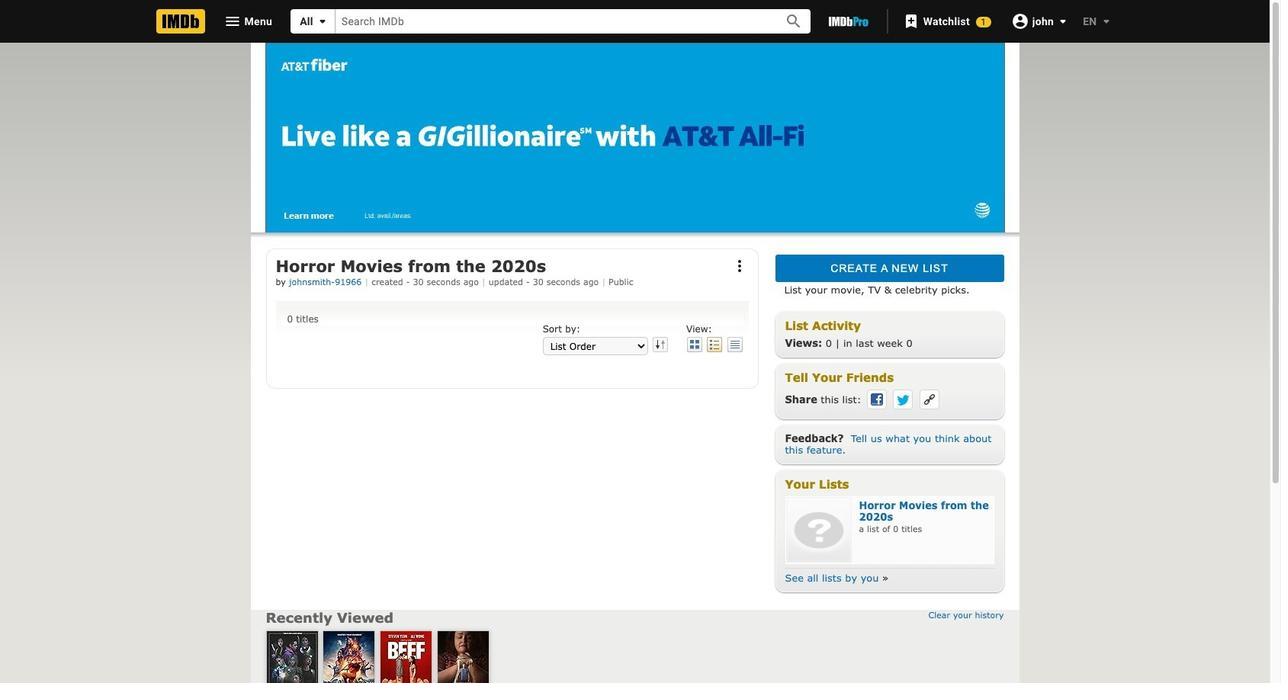 Task type: locate. For each thing, give the bounding box(es) containing it.
None field
[[336, 9, 768, 33]]

0 horizontal spatial arrow drop down image
[[313, 12, 332, 31]]

compact view image
[[727, 337, 744, 353]]

account circle image
[[1012, 12, 1030, 30]]

ascending order image
[[652, 337, 668, 353]]

grid view image
[[687, 337, 704, 353]]

beef - viewed 33 minutes ago image
[[381, 632, 432, 684]]

None search field
[[291, 9, 811, 34]]

detail view image
[[707, 337, 724, 353]]

menu image
[[223, 12, 242, 31]]

bodies bodies bodies - viewed 21 minutes ago image
[[267, 632, 318, 684]]

arrow drop down image
[[1055, 12, 1073, 30], [313, 12, 332, 31]]

baby reindeer - viewed 1 hour ago image
[[438, 632, 489, 684]]



Task type: vqa. For each thing, say whether or not it's contained in the screenshot.
Search IMDb Text Box
yes



Task type: describe. For each thing, give the bounding box(es) containing it.
watchlist image
[[902, 12, 921, 31]]

home image
[[156, 9, 205, 34]]

list image image
[[786, 497, 852, 563]]

Search IMDb text field
[[336, 9, 768, 33]]

arrow drop down image
[[1098, 12, 1116, 31]]

avatar: the last airbender - viewed 24 minutes ago image
[[324, 632, 375, 684]]

1 horizontal spatial arrow drop down image
[[1055, 12, 1073, 30]]

submit search image
[[785, 12, 804, 31]]



